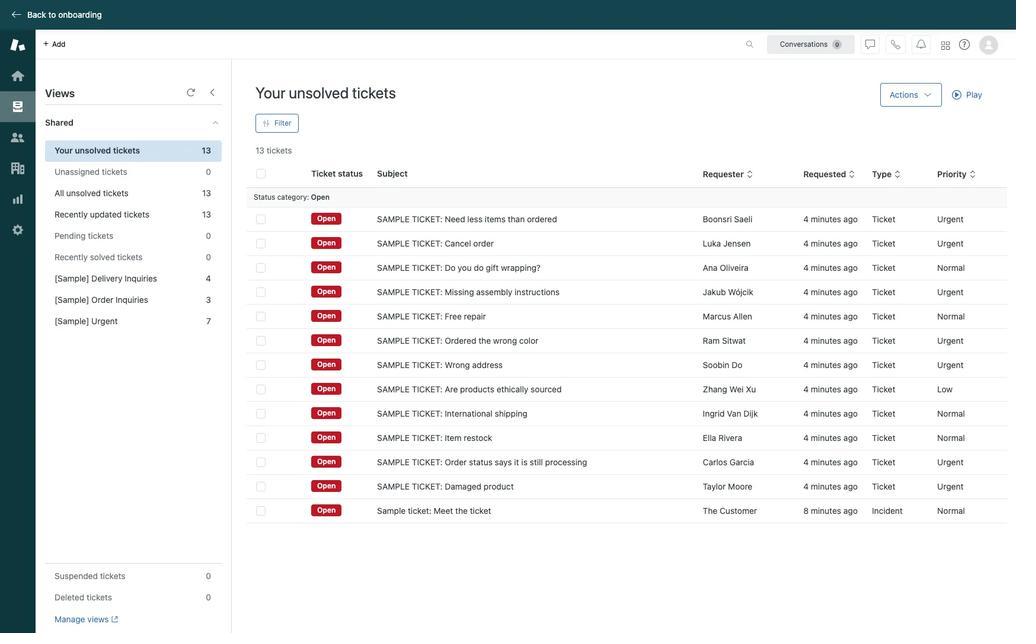 Task type: vqa. For each thing, say whether or not it's contained in the screenshot.


Task type: describe. For each thing, give the bounding box(es) containing it.
requested
[[804, 169, 847, 179]]

4 for taylor moore
[[804, 482, 809, 492]]

suspended tickets
[[55, 571, 126, 581]]

normal for marcus allen
[[938, 311, 966, 322]]

[sample] urgent
[[55, 316, 118, 326]]

ticket for boonsri saeli
[[873, 214, 896, 224]]

8
[[804, 506, 809, 516]]

priority button
[[938, 169, 977, 180]]

0 vertical spatial your unsolved tickets
[[256, 84, 396, 101]]

sample for sample ticket: international shipping
[[377, 409, 410, 419]]

all unsolved tickets
[[55, 188, 129, 198]]

sample ticket: item restock
[[377, 433, 493, 443]]

manage
[[55, 615, 85, 625]]

[sample] for [sample] delivery inquiries
[[55, 274, 89, 284]]

4 minutes ago for taylor moore
[[804, 482, 858, 492]]

ticket for marcus allen
[[873, 311, 896, 322]]

updated
[[90, 209, 122, 220]]

ticket for ingrid van dijk
[[873, 409, 896, 419]]

onboarding
[[58, 9, 102, 20]]

luka
[[703, 239, 722, 249]]

sample ticket: order status says it is still processing link
[[377, 457, 588, 469]]

dijk
[[744, 409, 758, 419]]

7 4 minutes ago from the top
[[804, 360, 858, 370]]

row containing sample ticket: missing assembly instructions
[[247, 280, 1008, 305]]

ticket: for are
[[412, 384, 443, 395]]

4 minutes ago for ella rivera
[[804, 433, 858, 443]]

11 4 minutes ago from the top
[[804, 457, 858, 468]]

ago for ingrid van dijk
[[844, 409, 858, 419]]

international
[[445, 409, 493, 419]]

marcus allen
[[703, 311, 753, 322]]

minutes for the customer
[[811, 506, 842, 516]]

shared button
[[36, 105, 200, 141]]

type button
[[873, 169, 902, 180]]

open for sample ticket: meet the ticket
[[317, 506, 336, 515]]

ticket
[[470, 506, 492, 516]]

normal for ella rivera
[[938, 433, 966, 443]]

sample ticket: meet the ticket link
[[377, 505, 492, 517]]

boonsri
[[703, 214, 732, 224]]

ingrid van dijk
[[703, 409, 758, 419]]

than
[[508, 214, 525, 224]]

row containing sample ticket: are products ethically sourced
[[247, 378, 1008, 402]]

sample ticket: free repair
[[377, 311, 486, 322]]

missing
[[445, 287, 474, 297]]

ago for the customer
[[844, 506, 858, 516]]

jakub
[[703, 287, 726, 297]]

4 minutes ago for jakub wójcik
[[804, 287, 858, 297]]

11 minutes from the top
[[812, 457, 842, 468]]

carlos
[[703, 457, 728, 468]]

13 tickets
[[256, 145, 292, 155]]

sample for sample ticket: are products ethically sourced
[[377, 384, 410, 395]]

7
[[207, 316, 211, 326]]

sample ticket: meet the ticket
[[377, 506, 492, 516]]

row containing sample ticket: international shipping
[[247, 402, 1008, 426]]

products
[[460, 384, 495, 395]]

ella rivera
[[703, 433, 743, 443]]

sample ticket: international shipping link
[[377, 408, 528, 420]]

[sample] for [sample] order inquiries
[[55, 295, 89, 305]]

4 minutes ago for boonsri saeli
[[804, 214, 858, 224]]

assembly
[[477, 287, 513, 297]]

ago for ram sitwat
[[844, 336, 858, 346]]

sample for sample ticket: item restock
[[377, 433, 410, 443]]

allen
[[734, 311, 753, 322]]

sample ticket: wrong address
[[377, 360, 503, 370]]

customer
[[720, 506, 758, 516]]

row containing sample ticket: item restock
[[247, 426, 1008, 451]]

4 for jakub wójcik
[[804, 287, 809, 297]]

shared
[[45, 117, 73, 128]]

shared heading
[[36, 105, 231, 141]]

sample ticket: do you do gift wrapping? link
[[377, 262, 541, 274]]

says
[[495, 457, 512, 468]]

row containing sample ticket: ordered the wrong color
[[247, 329, 1008, 353]]

actions
[[890, 90, 919, 100]]

wójcik
[[729, 287, 754, 297]]

1 vertical spatial your unsolved tickets
[[55, 145, 140, 155]]

ago for jakub wójcik
[[844, 287, 858, 297]]

ana
[[703, 263, 718, 273]]

ticket: for ordered
[[412, 336, 443, 346]]

minutes for ram sitwat
[[812, 336, 842, 346]]

sample for sample ticket: ordered the wrong color
[[377, 336, 410, 346]]

0 vertical spatial unsolved
[[289, 84, 349, 101]]

sample ticket: are products ethically sourced
[[377, 384, 562, 395]]

minutes for jakub wójcik
[[812, 287, 842, 297]]

sample
[[377, 506, 406, 516]]

open for sample ticket: item restock
[[317, 433, 336, 442]]

ingrid
[[703, 409, 725, 419]]

[sample] order inquiries
[[55, 295, 148, 305]]

3 4 minutes ago from the top
[[804, 263, 858, 273]]

4 for luka jensen
[[804, 239, 809, 249]]

normal for the customer
[[938, 506, 966, 516]]

ticket for taylor moore
[[873, 482, 896, 492]]

ordered
[[527, 214, 558, 224]]

0 for recently solved tickets
[[206, 252, 211, 262]]

open for sample ticket: are products ethically sourced
[[317, 385, 336, 394]]

get help image
[[960, 39, 971, 50]]

product
[[484, 482, 514, 492]]

sample for sample ticket: wrong address
[[377, 360, 410, 370]]

0 for deleted tickets
[[206, 593, 211, 603]]

ticket: for free
[[412, 311, 443, 322]]

sample for sample ticket: damaged product
[[377, 482, 410, 492]]

the for ticket
[[456, 506, 468, 516]]

open for sample ticket: ordered the wrong color
[[317, 336, 336, 345]]

oliveira
[[720, 263, 749, 273]]

sample ticket: are products ethically sourced link
[[377, 384, 562, 396]]

customers image
[[10, 130, 26, 145]]

sample ticket: damaged product link
[[377, 481, 514, 493]]

row containing sample ticket: cancel order
[[247, 232, 1008, 256]]

van
[[728, 409, 742, 419]]

priority
[[938, 169, 967, 179]]

the
[[703, 506, 718, 516]]

play
[[967, 90, 983, 100]]

ticket: for do
[[412, 263, 443, 273]]

boonsri saeli
[[703, 214, 753, 224]]

incident
[[873, 506, 903, 516]]

xu
[[746, 384, 757, 395]]

4 minutes ago for zhang wei xu
[[804, 384, 858, 395]]

1 vertical spatial unsolved
[[75, 145, 111, 155]]

cancel
[[445, 239, 471, 249]]

row containing sample ticket: order status says it is still processing
[[247, 451, 1008, 475]]

8 minutes ago
[[804, 506, 858, 516]]

inquiries for [sample] delivery inquiries
[[125, 274, 157, 284]]

ago for taylor moore
[[844, 482, 858, 492]]

requested button
[[804, 169, 856, 180]]

sample ticket: ordered the wrong color
[[377, 336, 539, 346]]

wrong
[[494, 336, 517, 346]]

status category: open
[[254, 193, 330, 202]]

actions button
[[881, 83, 943, 107]]

collapse views pane image
[[208, 88, 217, 97]]

sample ticket: do you do gift wrapping?
[[377, 263, 541, 273]]

3
[[206, 295, 211, 305]]

is
[[522, 457, 528, 468]]

4 for ella rivera
[[804, 433, 809, 443]]

button displays agent's chat status as invisible. image
[[866, 39, 876, 49]]

13 for all unsolved tickets
[[202, 188, 211, 198]]

4 for marcus allen
[[804, 311, 809, 322]]

items
[[485, 214, 506, 224]]

restock
[[464, 433, 493, 443]]

ticket: for damaged
[[412, 482, 443, 492]]

jakub wójcik
[[703, 287, 754, 297]]

ago for ella rivera
[[844, 433, 858, 443]]

3 minutes from the top
[[812, 263, 842, 273]]

address
[[473, 360, 503, 370]]

damaged
[[445, 482, 482, 492]]

(opens in a new tab) image
[[109, 617, 118, 624]]

manage views
[[55, 615, 109, 625]]

1 horizontal spatial do
[[732, 360, 743, 370]]

zendesk image
[[0, 632, 36, 634]]

do inside sample ticket: do you do gift wrapping? link
[[445, 263, 456, 273]]

4 minutes ago for marcus allen
[[804, 311, 858, 322]]

sample ticket: order status says it is still processing
[[377, 457, 588, 468]]

order
[[474, 239, 494, 249]]

back to onboarding
[[27, 9, 102, 20]]

0 for unassigned tickets
[[206, 167, 211, 177]]

sample ticket: ordered the wrong color link
[[377, 335, 539, 347]]



Task type: locate. For each thing, give the bounding box(es) containing it.
the right meet on the bottom left of page
[[456, 506, 468, 516]]

9 sample from the top
[[377, 409, 410, 419]]

8 sample from the top
[[377, 384, 410, 395]]

4 for boonsri saeli
[[804, 214, 809, 224]]

ticket: up sample ticket: cancel order
[[412, 214, 443, 224]]

processing
[[546, 457, 588, 468]]

recently for recently updated tickets
[[55, 209, 88, 220]]

0 horizontal spatial status
[[338, 168, 363, 179]]

sourced
[[531, 384, 562, 395]]

2 4 minutes ago from the top
[[804, 239, 858, 249]]

sample for sample ticket: need less items than ordered
[[377, 214, 410, 224]]

12 4 minutes ago from the top
[[804, 482, 858, 492]]

2 normal from the top
[[938, 311, 966, 322]]

pending
[[55, 231, 86, 241]]

3 row from the top
[[247, 256, 1008, 280]]

1 vertical spatial status
[[469, 457, 493, 468]]

12 sample from the top
[[377, 482, 410, 492]]

2 ago from the top
[[844, 239, 858, 249]]

5 row from the top
[[247, 305, 1008, 329]]

your up the unassigned
[[55, 145, 73, 155]]

less
[[468, 214, 483, 224]]

ticket: left free
[[412, 311, 443, 322]]

1 ticket: from the top
[[412, 214, 443, 224]]

8 ago from the top
[[844, 384, 858, 395]]

refresh views pane image
[[186, 88, 196, 97]]

status
[[254, 193, 275, 202]]

to
[[48, 9, 56, 20]]

[sample] up [sample] urgent
[[55, 295, 89, 305]]

6 row from the top
[[247, 329, 1008, 353]]

need
[[445, 214, 466, 224]]

0 vertical spatial [sample]
[[55, 274, 89, 284]]

open for sample ticket: need less items than ordered
[[317, 214, 336, 223]]

2 row from the top
[[247, 232, 1008, 256]]

sample ticket: item restock link
[[377, 433, 493, 444]]

soobin
[[703, 360, 730, 370]]

0 vertical spatial recently
[[55, 209, 88, 220]]

4 for zhang wei xu
[[804, 384, 809, 395]]

0 vertical spatial status
[[338, 168, 363, 179]]

sample ticket: wrong address link
[[377, 360, 503, 371]]

11 sample from the top
[[377, 457, 410, 468]]

7 row from the top
[[247, 353, 1008, 378]]

recently down pending
[[55, 252, 88, 262]]

the for wrong
[[479, 336, 491, 346]]

sample for sample ticket: order status says it is still processing
[[377, 457, 410, 468]]

sample for sample ticket: cancel order
[[377, 239, 410, 249]]

[sample] down recently solved tickets
[[55, 274, 89, 284]]

ticket: up sample ticket: free repair
[[412, 287, 443, 297]]

1 vertical spatial your
[[55, 145, 73, 155]]

4 row from the top
[[247, 280, 1008, 305]]

1 4 minutes ago from the top
[[804, 214, 858, 224]]

sample for sample ticket: missing assembly instructions
[[377, 287, 410, 297]]

4 minutes ago for ram sitwat
[[804, 336, 858, 346]]

6 sample from the top
[[377, 336, 410, 346]]

13 for your unsolved tickets
[[202, 145, 211, 155]]

still
[[530, 457, 543, 468]]

2 0 from the top
[[206, 231, 211, 241]]

reporting image
[[10, 192, 26, 207]]

4 minutes ago
[[804, 214, 858, 224], [804, 239, 858, 249], [804, 263, 858, 273], [804, 287, 858, 297], [804, 311, 858, 322], [804, 336, 858, 346], [804, 360, 858, 370], [804, 384, 858, 395], [804, 409, 858, 419], [804, 433, 858, 443], [804, 457, 858, 468], [804, 482, 858, 492]]

urgent
[[938, 214, 964, 224], [938, 239, 964, 249], [938, 287, 964, 297], [91, 316, 118, 326], [938, 336, 964, 346], [938, 360, 964, 370], [938, 457, 964, 468], [938, 482, 964, 492]]

1 normal from the top
[[938, 263, 966, 273]]

main element
[[0, 30, 36, 634]]

sample
[[377, 214, 410, 224], [377, 239, 410, 249], [377, 263, 410, 273], [377, 287, 410, 297], [377, 311, 410, 322], [377, 336, 410, 346], [377, 360, 410, 370], [377, 384, 410, 395], [377, 409, 410, 419], [377, 433, 410, 443], [377, 457, 410, 468], [377, 482, 410, 492]]

2 recently from the top
[[55, 252, 88, 262]]

solved
[[90, 252, 115, 262]]

1 horizontal spatial your unsolved tickets
[[256, 84, 396, 101]]

1 horizontal spatial the
[[479, 336, 491, 346]]

the customer
[[703, 506, 758, 516]]

6 ticket: from the top
[[412, 336, 443, 346]]

sample ticket: free repair link
[[377, 311, 486, 323]]

ticket: left cancel
[[412, 239, 443, 249]]

1 vertical spatial order
[[445, 457, 467, 468]]

unsolved
[[289, 84, 349, 101], [75, 145, 111, 155], [66, 188, 101, 198]]

saeli
[[735, 214, 753, 224]]

3 [sample] from the top
[[55, 316, 89, 326]]

3 sample from the top
[[377, 263, 410, 273]]

requester
[[703, 169, 744, 179]]

0 horizontal spatial do
[[445, 263, 456, 273]]

row containing sample ticket: need less items than ordered
[[247, 207, 1008, 232]]

taylor
[[703, 482, 726, 492]]

recently updated tickets
[[55, 209, 149, 220]]

sample ticket: missing assembly instructions link
[[377, 287, 560, 298]]

delivery
[[91, 274, 122, 284]]

your up filter button
[[256, 84, 286, 101]]

wrong
[[445, 360, 470, 370]]

minutes for zhang wei xu
[[812, 384, 842, 395]]

add
[[52, 39, 66, 48]]

zhang wei xu
[[703, 384, 757, 395]]

9 4 minutes ago from the top
[[804, 409, 858, 419]]

13 row from the top
[[247, 499, 1008, 524]]

10 ticket: from the top
[[412, 433, 443, 443]]

minutes for ingrid van dijk
[[812, 409, 842, 419]]

[sample]
[[55, 274, 89, 284], [55, 295, 89, 305], [55, 316, 89, 326]]

1 horizontal spatial status
[[469, 457, 493, 468]]

the left wrong
[[479, 336, 491, 346]]

subject
[[377, 168, 408, 179]]

back to onboarding link
[[0, 9, 108, 20]]

organizations image
[[10, 161, 26, 176]]

0 horizontal spatial your
[[55, 145, 73, 155]]

0 for suspended tickets
[[206, 571, 211, 581]]

2 vertical spatial [sample]
[[55, 316, 89, 326]]

0 for pending tickets
[[206, 231, 211, 241]]

[sample] down [sample] order inquiries
[[55, 316, 89, 326]]

6 ago from the top
[[844, 336, 858, 346]]

gift
[[486, 263, 499, 273]]

4 sample from the top
[[377, 287, 410, 297]]

it
[[515, 457, 520, 468]]

4 0 from the top
[[206, 571, 211, 581]]

ticket: left are
[[412, 384, 443, 395]]

6 4 minutes ago from the top
[[804, 336, 858, 346]]

ticket: left 'item'
[[412, 433, 443, 443]]

1 ago from the top
[[844, 214, 858, 224]]

minutes for luka jensen
[[812, 239, 842, 249]]

open for sample ticket: cancel order
[[317, 239, 336, 248]]

4 for ingrid van dijk
[[804, 409, 809, 419]]

2 [sample] from the top
[[55, 295, 89, 305]]

open for sample ticket: free repair
[[317, 312, 336, 321]]

2 vertical spatial unsolved
[[66, 188, 101, 198]]

sample for sample ticket: free repair
[[377, 311, 410, 322]]

0 vertical spatial inquiries
[[125, 274, 157, 284]]

all
[[55, 188, 64, 198]]

1 recently from the top
[[55, 209, 88, 220]]

repair
[[464, 311, 486, 322]]

status left says
[[469, 457, 493, 468]]

7 minutes from the top
[[812, 360, 842, 370]]

ethically
[[497, 384, 529, 395]]

luka jensen
[[703, 239, 751, 249]]

0 vertical spatial the
[[479, 336, 491, 346]]

ticket for ella rivera
[[873, 433, 896, 443]]

moore
[[729, 482, 753, 492]]

recently up pending
[[55, 209, 88, 220]]

3 normal from the top
[[938, 409, 966, 419]]

9 minutes from the top
[[812, 409, 842, 419]]

10 ago from the top
[[844, 433, 858, 443]]

1 vertical spatial recently
[[55, 252, 88, 262]]

4 4 minutes ago from the top
[[804, 287, 858, 297]]

ago for boonsri saeli
[[844, 214, 858, 224]]

1 horizontal spatial your
[[256, 84, 286, 101]]

3 0 from the top
[[206, 252, 211, 262]]

your unsolved tickets up the unassigned tickets
[[55, 145, 140, 155]]

inquiries down delivery
[[116, 295, 148, 305]]

1 minutes from the top
[[812, 214, 842, 224]]

row
[[247, 207, 1008, 232], [247, 232, 1008, 256], [247, 256, 1008, 280], [247, 280, 1008, 305], [247, 305, 1008, 329], [247, 329, 1008, 353], [247, 353, 1008, 378], [247, 378, 1008, 402], [247, 402, 1008, 426], [247, 426, 1008, 451], [247, 451, 1008, 475], [247, 475, 1008, 499], [247, 499, 1008, 524]]

9 row from the top
[[247, 402, 1008, 426]]

unsolved up the unassigned tickets
[[75, 145, 111, 155]]

8 ticket: from the top
[[412, 384, 443, 395]]

get started image
[[10, 68, 26, 84]]

[sample] delivery inquiries
[[55, 274, 157, 284]]

instructions
[[515, 287, 560, 297]]

4
[[804, 214, 809, 224], [804, 239, 809, 249], [804, 263, 809, 273], [206, 274, 211, 284], [804, 287, 809, 297], [804, 311, 809, 322], [804, 336, 809, 346], [804, 360, 809, 370], [804, 384, 809, 395], [804, 409, 809, 419], [804, 433, 809, 443], [804, 457, 809, 468], [804, 482, 809, 492]]

order down [sample] delivery inquiries
[[91, 295, 113, 305]]

row containing sample ticket: do you do gift wrapping?
[[247, 256, 1008, 280]]

item
[[445, 433, 462, 443]]

sitwat
[[723, 336, 746, 346]]

your unsolved tickets
[[256, 84, 396, 101], [55, 145, 140, 155]]

6 minutes from the top
[[812, 336, 842, 346]]

row containing sample ticket: damaged product
[[247, 475, 1008, 499]]

notifications image
[[917, 39, 927, 49]]

admin image
[[10, 222, 26, 238]]

[sample] for [sample] urgent
[[55, 316, 89, 326]]

ticket: for international
[[412, 409, 443, 419]]

4 minutes from the top
[[812, 287, 842, 297]]

4 ticket: from the top
[[412, 287, 443, 297]]

5 4 minutes ago from the top
[[804, 311, 858, 322]]

unsolved down the unassigned
[[66, 188, 101, 198]]

your
[[256, 84, 286, 101], [55, 145, 73, 155]]

minutes for ella rivera
[[812, 433, 842, 443]]

12 row from the top
[[247, 475, 1008, 499]]

status left subject
[[338, 168, 363, 179]]

views image
[[10, 99, 26, 115]]

your unsolved tickets up filter
[[256, 84, 396, 101]]

deleted tickets
[[55, 593, 112, 603]]

sample ticket: missing assembly instructions
[[377, 287, 560, 297]]

sample for sample ticket: do you do gift wrapping?
[[377, 263, 410, 273]]

ana oliveira
[[703, 263, 749, 273]]

ticket for luka jensen
[[873, 239, 896, 249]]

9 ago from the top
[[844, 409, 858, 419]]

free
[[445, 311, 462, 322]]

0 vertical spatial order
[[91, 295, 113, 305]]

2 ticket: from the top
[[412, 239, 443, 249]]

5 normal from the top
[[938, 506, 966, 516]]

the
[[479, 336, 491, 346], [456, 506, 468, 516]]

order inside sample ticket: order status says it is still processing link
[[445, 457, 467, 468]]

5 0 from the top
[[206, 593, 211, 603]]

conversations
[[781, 39, 828, 48]]

0 horizontal spatial the
[[456, 506, 468, 516]]

ago for marcus allen
[[844, 311, 858, 322]]

5 ticket: from the top
[[412, 311, 443, 322]]

1 vertical spatial do
[[732, 360, 743, 370]]

do right the soobin on the bottom right of page
[[732, 360, 743, 370]]

13 ago from the top
[[844, 506, 858, 516]]

low
[[938, 384, 953, 395]]

10 sample from the top
[[377, 433, 410, 443]]

manage views link
[[55, 615, 118, 625]]

4 normal from the top
[[938, 433, 966, 443]]

marcus
[[703, 311, 732, 322]]

2 sample from the top
[[377, 239, 410, 249]]

1 0 from the top
[[206, 167, 211, 177]]

garcia
[[730, 457, 755, 468]]

order down 'item'
[[445, 457, 467, 468]]

5 sample from the top
[[377, 311, 410, 322]]

minutes for marcus allen
[[812, 311, 842, 322]]

minutes for taylor moore
[[812, 482, 842, 492]]

ticket: down sample ticket: free repair link
[[412, 336, 443, 346]]

ticket: up sample ticket: meet the ticket
[[412, 482, 443, 492]]

ticket for zhang wei xu
[[873, 384, 896, 395]]

10 row from the top
[[247, 426, 1008, 451]]

views
[[87, 615, 109, 625]]

status inside row
[[469, 457, 493, 468]]

13 minutes from the top
[[811, 506, 842, 516]]

1 horizontal spatial order
[[445, 457, 467, 468]]

12 ticket: from the top
[[412, 482, 443, 492]]

do left you
[[445, 263, 456, 273]]

unsolved up filter
[[289, 84, 349, 101]]

ago for luka jensen
[[844, 239, 858, 249]]

ticket:
[[408, 506, 432, 516]]

8 4 minutes ago from the top
[[804, 384, 858, 395]]

inquiries
[[125, 274, 157, 284], [116, 295, 148, 305]]

ticket: for cancel
[[412, 239, 443, 249]]

minutes for boonsri saeli
[[812, 214, 842, 224]]

10 4 minutes ago from the top
[[804, 433, 858, 443]]

0 horizontal spatial order
[[91, 295, 113, 305]]

12 ago from the top
[[844, 482, 858, 492]]

ticket: down sample ticket: item restock link
[[412, 457, 443, 468]]

open for sample ticket: missing assembly instructions
[[317, 287, 336, 296]]

7 sample from the top
[[377, 360, 410, 370]]

inquiries for [sample] order inquiries
[[116, 295, 148, 305]]

10 minutes from the top
[[812, 433, 842, 443]]

ticket: for order
[[412, 457, 443, 468]]

4 ago from the top
[[844, 287, 858, 297]]

inquiries right delivery
[[125, 274, 157, 284]]

1 [sample] from the top
[[55, 274, 89, 284]]

ticket: up sample ticket: item restock
[[412, 409, 443, 419]]

add button
[[36, 30, 73, 59]]

12 minutes from the top
[[812, 482, 842, 492]]

11 ago from the top
[[844, 457, 858, 468]]

row containing sample ticket: meet the ticket
[[247, 499, 1008, 524]]

open for sample ticket: international shipping
[[317, 409, 336, 418]]

11 row from the top
[[247, 451, 1008, 475]]

type
[[873, 169, 892, 179]]

ticket for ram sitwat
[[873, 336, 896, 346]]

row containing sample ticket: wrong address
[[247, 353, 1008, 378]]

7 ago from the top
[[844, 360, 858, 370]]

1 row from the top
[[247, 207, 1008, 232]]

filter
[[275, 119, 292, 128]]

filter button
[[256, 114, 299, 133]]

recently for recently solved tickets
[[55, 252, 88, 262]]

row containing sample ticket: free repair
[[247, 305, 1008, 329]]

13 for recently updated tickets
[[202, 209, 211, 220]]

wrapping?
[[501, 263, 541, 273]]

ticket: for need
[[412, 214, 443, 224]]

8 minutes from the top
[[812, 384, 842, 395]]

back
[[27, 9, 46, 20]]

zendesk support image
[[10, 37, 26, 53]]

ticket: down sample ticket: cancel order link
[[412, 263, 443, 273]]

0 horizontal spatial your unsolved tickets
[[55, 145, 140, 155]]

meet
[[434, 506, 453, 516]]

8 row from the top
[[247, 378, 1008, 402]]

1 vertical spatial [sample]
[[55, 295, 89, 305]]

minutes
[[812, 214, 842, 224], [812, 239, 842, 249], [812, 263, 842, 273], [812, 287, 842, 297], [812, 311, 842, 322], [812, 336, 842, 346], [812, 360, 842, 370], [812, 384, 842, 395], [812, 409, 842, 419], [812, 433, 842, 443], [812, 457, 842, 468], [812, 482, 842, 492], [811, 506, 842, 516]]

ram
[[703, 336, 720, 346]]

4 minutes ago for luka jensen
[[804, 239, 858, 249]]

4 minutes ago for ingrid van dijk
[[804, 409, 858, 419]]

0 vertical spatial your
[[256, 84, 286, 101]]

ticket for jakub wójcik
[[873, 287, 896, 297]]

zhang
[[703, 384, 728, 395]]

normal for ingrid van dijk
[[938, 409, 966, 419]]

3 ticket: from the top
[[412, 263, 443, 273]]

ago for zhang wei xu
[[844, 384, 858, 395]]

11 ticket: from the top
[[412, 457, 443, 468]]

1 vertical spatial inquiries
[[116, 295, 148, 305]]

9 ticket: from the top
[[412, 409, 443, 419]]

5 minutes from the top
[[812, 311, 842, 322]]

open for sample ticket: damaged product
[[317, 482, 336, 491]]

conversations button
[[768, 35, 856, 54]]

1 vertical spatial the
[[456, 506, 468, 516]]

2 minutes from the top
[[812, 239, 842, 249]]

ticket: for missing
[[412, 287, 443, 297]]

order
[[91, 295, 113, 305], [445, 457, 467, 468]]

shipping
[[495, 409, 528, 419]]

ticket: left 'wrong'
[[412, 360, 443, 370]]

zendesk products image
[[942, 41, 950, 50]]

1 sample from the top
[[377, 214, 410, 224]]

5 ago from the top
[[844, 311, 858, 322]]

7 ticket: from the top
[[412, 360, 443, 370]]

sample ticket: international shipping
[[377, 409, 528, 419]]

4 for ram sitwat
[[804, 336, 809, 346]]

ticket: for item
[[412, 433, 443, 443]]

ticket
[[311, 168, 336, 179], [873, 214, 896, 224], [873, 239, 896, 249], [873, 263, 896, 273], [873, 287, 896, 297], [873, 311, 896, 322], [873, 336, 896, 346], [873, 360, 896, 370], [873, 384, 896, 395], [873, 409, 896, 419], [873, 433, 896, 443], [873, 457, 896, 468], [873, 482, 896, 492]]

do
[[445, 263, 456, 273], [732, 360, 743, 370]]

3 ago from the top
[[844, 263, 858, 273]]

ticket: for wrong
[[412, 360, 443, 370]]

0 vertical spatial do
[[445, 263, 456, 273]]



